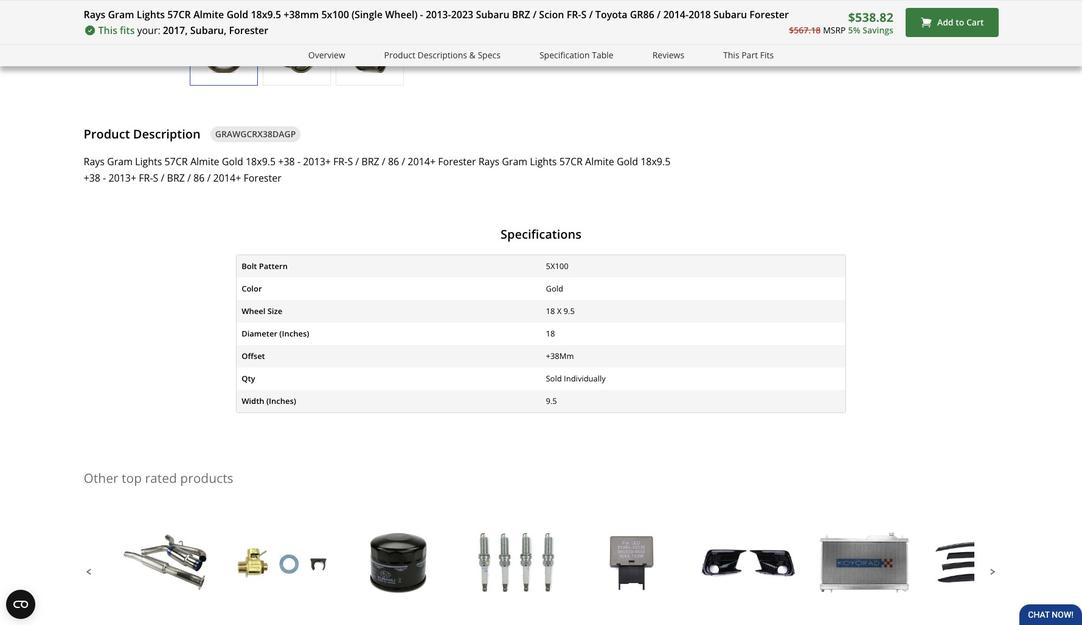 Task type: vqa. For each thing, say whether or not it's contained in the screenshot.
"Width (Inches)"
yes



Task type: locate. For each thing, give the bounding box(es) containing it.
0 vertical spatial 9.5
[[564, 306, 575, 317]]

2 18 from the top
[[546, 328, 555, 339]]

2 grawgcrx38dagp rays gram lights 57cr almite gold 18x9.5 +38 - 2013+ fr-s / brz / 86 / 2014+ forester, image from the left
[[263, 30, 330, 73]]

1 vertical spatial s
[[348, 155, 353, 169]]

1 horizontal spatial s
[[348, 155, 353, 169]]

rays
[[84, 8, 105, 21], [84, 155, 105, 169], [479, 155, 499, 169]]

brz
[[512, 8, 530, 21], [362, 155, 379, 169], [167, 171, 185, 185]]

1 horizontal spatial fr-
[[333, 155, 348, 169]]

overview link
[[308, 49, 345, 63]]

2 horizontal spatial fr-
[[567, 8, 581, 21]]

1 grawgcrx38dagp rays gram lights 57cr almite gold 18x9.5 +38 - 2013+ fr-s / brz / 86 / 2014+ forester, image from the left
[[190, 30, 257, 73]]

this left 'part'
[[723, 49, 739, 61]]

-
[[420, 8, 423, 21], [297, 155, 301, 169], [103, 171, 106, 185]]

0 horizontal spatial 9.5
[[546, 396, 557, 407]]

+38mm
[[284, 8, 319, 21]]

1 vertical spatial (inches)
[[266, 396, 296, 407]]

(inches) down the size
[[279, 328, 309, 339]]

2013+
[[303, 155, 331, 169], [109, 171, 136, 185]]

sold
[[546, 374, 562, 385]]

1 vertical spatial this
[[723, 49, 739, 61]]

s
[[581, 8, 587, 21], [348, 155, 353, 169], [153, 171, 158, 185]]

product for product descriptions & specs
[[384, 49, 415, 61]]

2 vertical spatial s
[[153, 171, 158, 185]]

color
[[242, 283, 262, 294]]

+38mm
[[546, 351, 574, 362]]

specs
[[478, 49, 501, 61]]

2014-
[[663, 8, 689, 21]]

0 vertical spatial this
[[98, 24, 117, 37]]

table
[[592, 49, 614, 61]]

almite
[[193, 8, 224, 21], [190, 155, 219, 169], [585, 155, 614, 169]]

this left fits
[[98, 24, 117, 37]]

18x9.5
[[251, 8, 281, 21], [246, 155, 276, 169], [641, 155, 671, 169]]

2 vertical spatial -
[[103, 171, 106, 185]]

scion
[[539, 8, 564, 21]]

product descriptions & specs
[[384, 49, 501, 61]]

57cr for rays gram lights 57cr almite gold 18x9.5 +38 - 2013+ fr-s / brz / 86 / 2014+ forester rays gram lights 57cr almite gold 18x9.5 +38 - 2013+ fr-s / brz / 86 / 2014+ forester
[[165, 155, 188, 169]]

18
[[546, 306, 555, 317], [546, 328, 555, 339]]

18x9.5 for +38mm
[[251, 8, 281, 21]]

overview
[[308, 49, 345, 61]]

rays for rays gram lights 57cr almite gold 18x9.5 +38 - 2013+ fr-s / brz / 86 / 2014+ forester rays gram lights 57cr almite gold 18x9.5 +38 - 2013+ fr-s / brz / 86 / 2014+ forester
[[84, 155, 105, 169]]

pattern
[[259, 261, 288, 272]]

fr-
[[567, 8, 581, 21], [333, 155, 348, 169], [139, 171, 153, 185]]

product down wheel)
[[384, 49, 415, 61]]

18 up +38mm
[[546, 328, 555, 339]]

2 horizontal spatial s
[[581, 8, 587, 21]]

0 vertical spatial 2014+
[[408, 155, 436, 169]]

subaru,
[[190, 24, 227, 37]]

2 horizontal spatial grawgcrx38dagp rays gram lights 57cr almite gold 18x9.5 +38 - 2013+ fr-s / brz / 86 / 2014+ forester, image
[[336, 30, 403, 73]]

0 horizontal spatial s
[[153, 171, 158, 185]]

9.5 right x on the right
[[564, 306, 575, 317]]

9.5
[[564, 306, 575, 317], [546, 396, 557, 407]]

0 vertical spatial +38
[[278, 155, 295, 169]]

1 horizontal spatial -
[[297, 155, 301, 169]]

0 vertical spatial fr-
[[567, 8, 581, 21]]

product
[[384, 49, 415, 61], [84, 126, 130, 142]]

(inches)
[[279, 328, 309, 339], [266, 396, 296, 407]]

subaru
[[476, 8, 510, 21], [714, 8, 747, 21]]

lights for rays gram lights 57cr almite gold 18x9.5 +38mm 5x100 (single wheel) - 2013-2023 subaru brz / scion fr-s / toyota gr86 / 2014-2018 subaru forester
[[137, 8, 165, 21]]

fits
[[120, 24, 135, 37]]

grawgcrx38dagp rays gram lights 57cr almite gold 18x9.5 +38 - 2013+ fr-s / brz / 86 / 2014+ forester, image down +38mm
[[263, 30, 330, 73]]

other
[[84, 470, 118, 488]]

0 horizontal spatial -
[[103, 171, 106, 185]]

fits
[[760, 49, 774, 61]]

add to cart button
[[906, 8, 999, 37]]

1 vertical spatial 86
[[193, 171, 205, 185]]

+38
[[278, 155, 295, 169], [84, 171, 100, 185]]

1 horizontal spatial this
[[723, 49, 739, 61]]

descriptions
[[418, 49, 467, 61]]

2014+
[[408, 155, 436, 169], [213, 171, 241, 185]]

0 horizontal spatial grawgcrx38dagp rays gram lights 57cr almite gold 18x9.5 +38 - 2013+ fr-s / brz / 86 / 2014+ forester, image
[[190, 30, 257, 73]]

5%
[[848, 24, 861, 36]]

0 vertical spatial 86
[[388, 155, 399, 169]]

2 horizontal spatial brz
[[512, 8, 530, 21]]

toyota
[[595, 8, 628, 21]]

9.5 down sold
[[546, 396, 557, 407]]

gold
[[227, 8, 248, 21], [222, 155, 243, 169], [617, 155, 638, 169], [546, 283, 563, 294]]

lights for rays gram lights 57cr almite gold 18x9.5 +38 - 2013+ fr-s / brz / 86 / 2014+ forester rays gram lights 57cr almite gold 18x9.5 +38 - 2013+ fr-s / brz / 86 / 2014+ forester
[[135, 155, 162, 169]]

reviews link
[[653, 49, 684, 63]]

1 vertical spatial 9.5
[[546, 396, 557, 407]]

reviews
[[653, 49, 684, 61]]

subaru right 2018
[[714, 8, 747, 21]]

0 horizontal spatial 2014+
[[213, 171, 241, 185]]

grawgcrx38dagp rays gram lights 57cr almite gold 18x9.5 +38 - 2013+ fr-s / brz / 86 / 2014+ forester, image right 2017,
[[190, 30, 257, 73]]

this part fits link
[[723, 49, 774, 63]]

go to right image image
[[408, 44, 423, 59]]

cart
[[967, 17, 984, 28]]

0 vertical spatial -
[[420, 8, 423, 21]]

0 horizontal spatial subaru
[[476, 8, 510, 21]]

1 horizontal spatial 2013+
[[303, 155, 331, 169]]

1 vertical spatial 2014+
[[213, 171, 241, 185]]

(single
[[352, 8, 383, 21]]

0 vertical spatial (inches)
[[279, 328, 309, 339]]

(inches) for diameter (inches)
[[279, 328, 309, 339]]

2 vertical spatial brz
[[167, 171, 185, 185]]

lights
[[137, 8, 165, 21], [135, 155, 162, 169], [530, 155, 557, 169]]

this
[[98, 24, 117, 37], [723, 49, 739, 61]]

1 vertical spatial brz
[[362, 155, 379, 169]]

0 horizontal spatial this
[[98, 24, 117, 37]]

grawgcrx38dagp rays gram lights 57cr almite gold 18x9.5 +38 - 2013+ fr-s / brz / 86 / 2014+ forester, image
[[190, 30, 257, 73], [263, 30, 330, 73], [336, 30, 403, 73]]

1 vertical spatial 2013+
[[109, 171, 136, 185]]

0 horizontal spatial product
[[84, 126, 130, 142]]

gram for rays gram lights 57cr almite gold 18x9.5 +38mm 5x100 (single wheel) - 2013-2023 subaru brz / scion fr-s / toyota gr86 / 2014-2018 subaru forester
[[108, 8, 134, 21]]

description
[[133, 126, 201, 142]]

0 horizontal spatial fr-
[[139, 171, 153, 185]]

forester
[[750, 8, 789, 21], [229, 24, 268, 37], [438, 155, 476, 169], [244, 171, 281, 185]]

18 x 9.5
[[546, 306, 575, 317]]

&
[[469, 49, 476, 61]]

57cr
[[167, 8, 191, 21], [165, 155, 188, 169], [559, 155, 583, 169]]

18 left x on the right
[[546, 306, 555, 317]]

(inches) right width
[[266, 396, 296, 407]]

0 vertical spatial 2013+
[[303, 155, 331, 169]]

this for this fits your: 2017, subaru, forester
[[98, 24, 117, 37]]

1 horizontal spatial subaru
[[714, 8, 747, 21]]

add
[[937, 17, 954, 28]]

0 horizontal spatial +38
[[84, 171, 100, 185]]

0 vertical spatial product
[[384, 49, 415, 61]]

86
[[388, 155, 399, 169], [193, 171, 205, 185]]

this for this part fits
[[723, 49, 739, 61]]

product left description
[[84, 126, 130, 142]]

1 horizontal spatial brz
[[362, 155, 379, 169]]

$538.82
[[848, 9, 894, 25]]

2 vertical spatial fr-
[[139, 171, 153, 185]]

1 vertical spatial fr-
[[333, 155, 348, 169]]

gram
[[108, 8, 134, 21], [107, 155, 133, 169], [502, 155, 527, 169]]

product for product description
[[84, 126, 130, 142]]

2018
[[689, 8, 711, 21]]

grawgcrx38dagp rays gram lights 57cr almite gold 18x9.5 +38 - 2013+ fr-s / brz / 86 / 2014+ forester, image down the (single at the top of the page
[[336, 30, 403, 73]]

5x100
[[546, 261, 569, 272]]

0 vertical spatial 18
[[546, 306, 555, 317]]

specification table link
[[540, 49, 614, 63]]

2017,
[[163, 24, 188, 37]]

/
[[533, 8, 537, 21], [589, 8, 593, 21], [657, 8, 661, 21], [355, 155, 359, 169], [382, 155, 386, 169], [402, 155, 405, 169], [161, 171, 164, 185], [187, 171, 191, 185], [207, 171, 211, 185]]

1 18 from the top
[[546, 306, 555, 317]]

add to cart
[[937, 17, 984, 28]]

1 horizontal spatial grawgcrx38dagp rays gram lights 57cr almite gold 18x9.5 +38 - 2013+ fr-s / brz / 86 / 2014+ forester, image
[[263, 30, 330, 73]]

1 vertical spatial product
[[84, 126, 130, 142]]

subaru right 2023
[[476, 8, 510, 21]]

products
[[180, 470, 233, 488]]

1 horizontal spatial product
[[384, 49, 415, 61]]

specification
[[540, 49, 590, 61]]

0 vertical spatial s
[[581, 8, 587, 21]]

1 vertical spatial 18
[[546, 328, 555, 339]]

offset
[[242, 351, 265, 362]]

specification table
[[540, 49, 614, 61]]



Task type: describe. For each thing, give the bounding box(es) containing it.
1 vertical spatial -
[[297, 155, 301, 169]]

this part fits
[[723, 49, 774, 61]]

rays gram lights 57cr almite gold 18x9.5 +38mm 5x100 (single wheel) - 2013-2023 subaru brz / scion fr-s / toyota gr86 / 2014-2018 subaru forester
[[84, 8, 789, 21]]

width
[[242, 396, 264, 407]]

18x9.5 for +38
[[246, 155, 276, 169]]

x
[[557, 306, 562, 317]]

1 horizontal spatial +38
[[278, 155, 295, 169]]

grawgcrx38dagp
[[215, 128, 296, 140]]

0 vertical spatial brz
[[512, 8, 530, 21]]

your:
[[137, 24, 160, 37]]

18 for 18 x 9.5
[[546, 306, 555, 317]]

1 horizontal spatial 86
[[388, 155, 399, 169]]

1 horizontal spatial 2014+
[[408, 155, 436, 169]]

product descriptions & specs link
[[384, 49, 501, 63]]

5x100
[[321, 8, 349, 21]]

gram for rays gram lights 57cr almite gold 18x9.5 +38 - 2013+ fr-s / brz / 86 / 2014+ forester rays gram lights 57cr almite gold 18x9.5 +38 - 2013+ fr-s / brz / 86 / 2014+ forester
[[107, 155, 133, 169]]

rays for rays gram lights 57cr almite gold 18x9.5 +38mm 5x100 (single wheel) - 2013-2023 subaru brz / scion fr-s / toyota gr86 / 2014-2018 subaru forester
[[84, 8, 105, 21]]

wheel size
[[242, 306, 282, 317]]

gr86
[[630, 8, 654, 21]]

this fits your: 2017, subaru, forester
[[98, 24, 268, 37]]

18 for 18
[[546, 328, 555, 339]]

(inches) for width (inches)
[[266, 396, 296, 407]]

msrp
[[823, 24, 846, 36]]

sold individually
[[546, 374, 606, 385]]

2 subaru from the left
[[714, 8, 747, 21]]

0 horizontal spatial 86
[[193, 171, 205, 185]]

3 grawgcrx38dagp rays gram lights 57cr almite gold 18x9.5 +38 - 2013+ fr-s / brz / 86 / 2014+ forester, image from the left
[[336, 30, 403, 73]]

product description
[[84, 126, 201, 142]]

specifications
[[501, 226, 582, 243]]

diameter (inches)
[[242, 328, 309, 339]]

0 horizontal spatial 2013+
[[109, 171, 136, 185]]

almite for +38mm
[[193, 8, 224, 21]]

size
[[267, 306, 282, 317]]

rated
[[145, 470, 177, 488]]

2023
[[451, 8, 473, 21]]

1 subaru from the left
[[476, 8, 510, 21]]

open widget image
[[6, 591, 35, 620]]

diameter
[[242, 328, 277, 339]]

savings
[[863, 24, 894, 36]]

other top rated products
[[84, 470, 233, 488]]

qty
[[242, 374, 255, 385]]

2 horizontal spatial -
[[420, 8, 423, 21]]

wheel)
[[385, 8, 418, 21]]

individually
[[564, 374, 606, 385]]

width (inches)
[[242, 396, 296, 407]]

bolt
[[242, 261, 257, 272]]

rays gram lights 57cr almite gold 18x9.5 +38 - 2013+ fr-s / brz / 86 / 2014+ forester rays gram lights 57cr almite gold 18x9.5 +38 - 2013+ fr-s / brz / 86 / 2014+ forester
[[84, 155, 671, 185]]

$538.82 $567.18 msrp 5% savings
[[789, 9, 894, 36]]

bolt pattern
[[242, 261, 288, 272]]

2013-
[[426, 8, 451, 21]]

57cr for rays gram lights 57cr almite gold 18x9.5 +38mm 5x100 (single wheel) - 2013-2023 subaru brz / scion fr-s / toyota gr86 / 2014-2018 subaru forester
[[167, 8, 191, 21]]

1 horizontal spatial 9.5
[[564, 306, 575, 317]]

top
[[122, 470, 142, 488]]

$567.18
[[789, 24, 821, 36]]

wheel
[[242, 306, 265, 317]]

part
[[742, 49, 758, 61]]

almite for +38
[[190, 155, 219, 169]]

to
[[956, 17, 964, 28]]

0 horizontal spatial brz
[[167, 171, 185, 185]]

1 vertical spatial +38
[[84, 171, 100, 185]]



